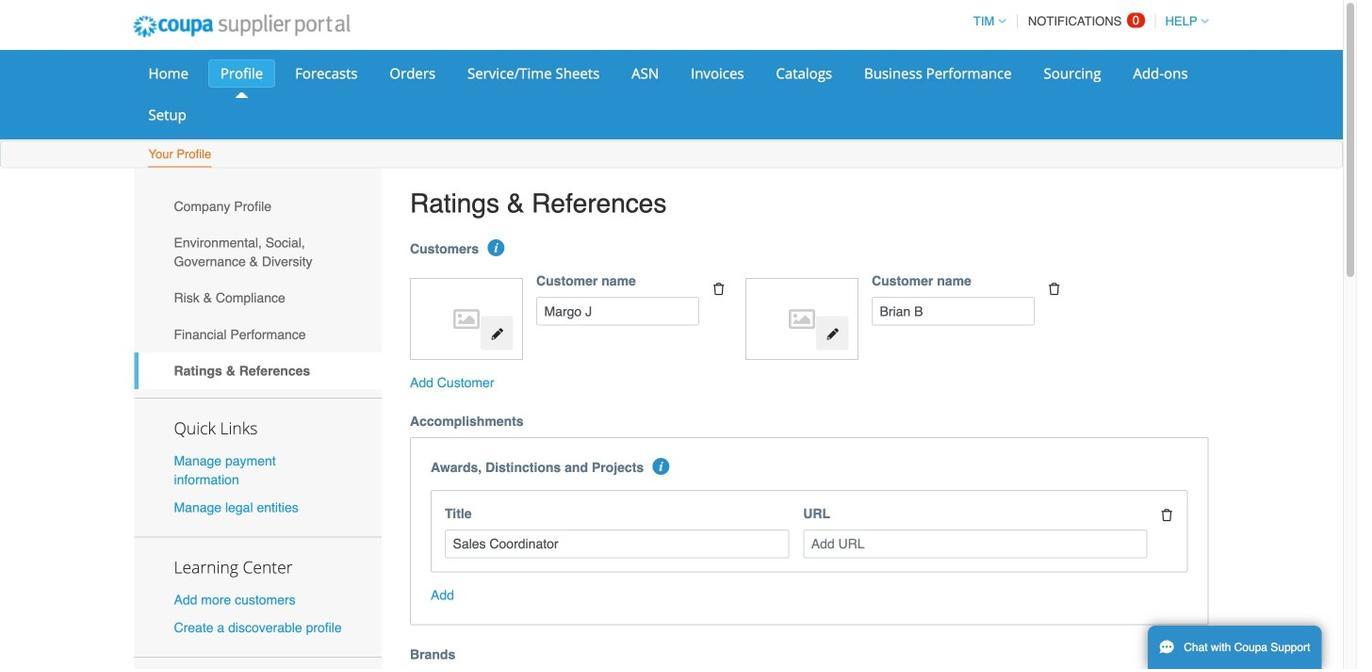 Task type: describe. For each thing, give the bounding box(es) containing it.
additional information image
[[488, 240, 505, 256]]

logo image for 2nd change image from right
[[420, 288, 513, 350]]

logo image for first change image from the right
[[755, 288, 849, 350]]

additional information image
[[653, 458, 670, 475]]

2 change image image from the left
[[826, 327, 839, 341]]

coupa supplier portal image
[[120, 3, 363, 50]]

Add URL text field
[[803, 530, 1148, 558]]



Task type: vqa. For each thing, say whether or not it's contained in the screenshot.
Authenticator
no



Task type: locate. For each thing, give the bounding box(es) containing it.
logo image
[[420, 288, 513, 350], [755, 288, 849, 350]]

navigation
[[965, 3, 1209, 40]]

Add title text field
[[445, 530, 789, 558]]

change image image
[[491, 327, 504, 341], [826, 327, 839, 341]]

1 logo image from the left
[[420, 288, 513, 350]]

None text field
[[536, 297, 699, 326], [872, 297, 1035, 326], [536, 297, 699, 326], [872, 297, 1035, 326]]

0 horizontal spatial logo image
[[420, 288, 513, 350]]

1 horizontal spatial change image image
[[826, 327, 839, 341]]

1 change image image from the left
[[491, 327, 504, 341]]

0 horizontal spatial change image image
[[491, 327, 504, 341]]

1 horizontal spatial logo image
[[755, 288, 849, 350]]

2 logo image from the left
[[755, 288, 849, 350]]



